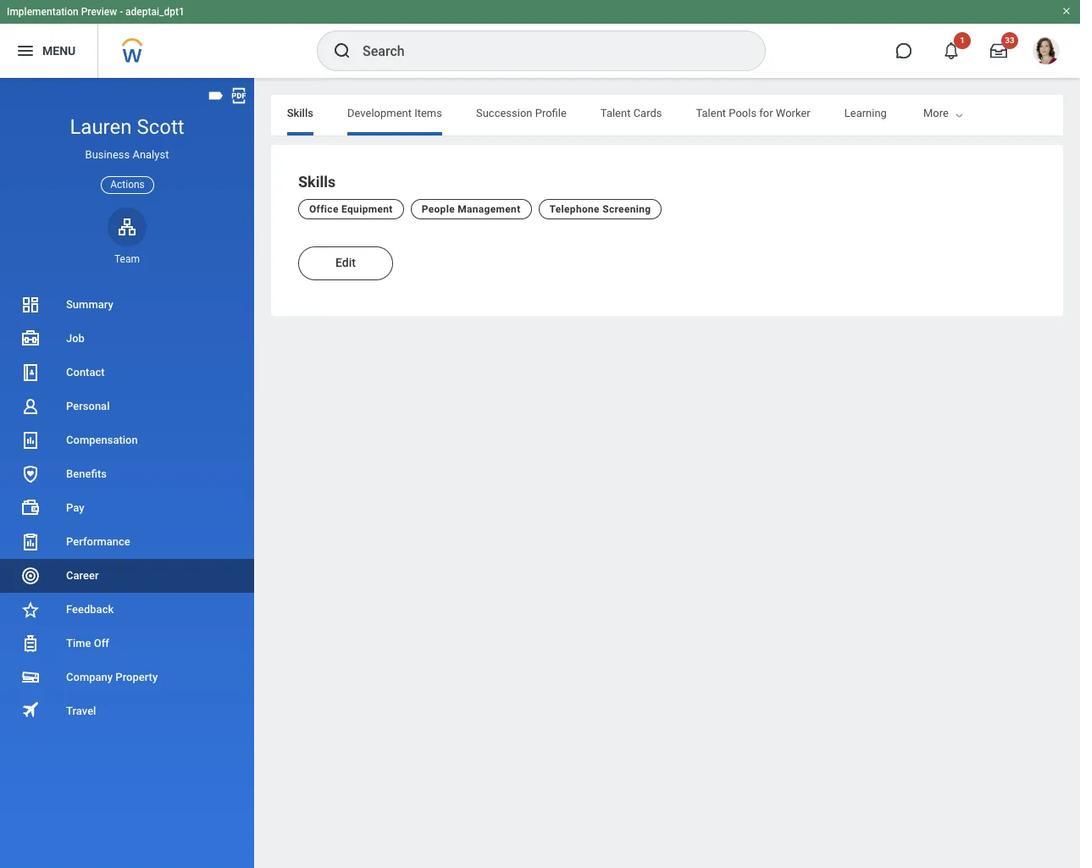 Task type: locate. For each thing, give the bounding box(es) containing it.
cards
[[634, 107, 662, 120]]

list containing summary
[[0, 288, 254, 729]]

menu
[[42, 44, 76, 57]]

edit button
[[298, 247, 393, 281]]

view team image
[[117, 217, 137, 237]]

1 vertical spatial skills
[[298, 173, 336, 191]]

contact link
[[0, 356, 254, 390]]

succession
[[476, 107, 533, 120]]

-
[[120, 6, 123, 18]]

adeptai_dpt1
[[126, 6, 185, 18]]

office
[[309, 203, 339, 215]]

talent left pools
[[696, 107, 726, 120]]

performance link
[[0, 525, 254, 559]]

skills left "development"
[[287, 107, 314, 120]]

development
[[347, 107, 412, 120]]

pay
[[66, 502, 84, 514]]

office equipment
[[309, 203, 393, 215]]

compensation
[[66, 434, 138, 447]]

actions button
[[101, 176, 154, 194]]

lauren scott
[[70, 115, 184, 139]]

equipment
[[342, 203, 393, 215]]

1 horizontal spatial talent
[[696, 107, 726, 120]]

company property link
[[0, 661, 254, 695]]

33
[[1005, 36, 1015, 45]]

2 talent from the left
[[696, 107, 726, 120]]

time off
[[66, 637, 109, 650]]

contact
[[66, 366, 105, 379]]

close environment banner image
[[1062, 6, 1072, 16]]

learning
[[845, 107, 887, 120]]

implementation
[[7, 6, 79, 18]]

inbox large image
[[991, 42, 1008, 59]]

0 vertical spatial skills
[[287, 107, 314, 120]]

list
[[0, 288, 254, 729]]

1 talent from the left
[[601, 107, 631, 120]]

benefits image
[[20, 464, 41, 485]]

navigation pane region
[[0, 78, 254, 869]]

tag image
[[207, 86, 225, 105]]

compensation image
[[20, 431, 41, 451]]

telephone screening button
[[539, 199, 662, 220]]

personal
[[66, 400, 110, 413]]

development items
[[347, 107, 442, 120]]

time
[[66, 637, 91, 650]]

analyst
[[133, 148, 169, 161]]

personal image
[[20, 397, 41, 417]]

talent for talent pools for worker
[[696, 107, 726, 120]]

off
[[94, 637, 109, 650]]

0 horizontal spatial talent
[[601, 107, 631, 120]]

talent left cards
[[601, 107, 631, 120]]

property
[[116, 671, 158, 684]]

skills up 'office'
[[298, 173, 336, 191]]

edit
[[336, 256, 356, 270]]

skills
[[287, 107, 314, 120], [298, 173, 336, 191]]

company property image
[[20, 668, 41, 688]]

telephone
[[550, 203, 600, 215]]

team lauren scott element
[[108, 252, 147, 266]]

compensation link
[[0, 424, 254, 458]]

tab list
[[193, 95, 1081, 136]]

talent for talent cards
[[601, 107, 631, 120]]

performance
[[66, 536, 130, 548]]

scott
[[137, 115, 184, 139]]

telephone screening
[[550, 203, 651, 215]]

people management
[[422, 203, 521, 215]]

achievements
[[921, 107, 991, 120]]

benefits link
[[0, 458, 254, 492]]

more
[[924, 107, 949, 120]]

talent
[[601, 107, 631, 120], [696, 107, 726, 120]]

management
[[458, 203, 521, 215]]

profile logan mcneil image
[[1033, 37, 1060, 68]]

pay link
[[0, 492, 254, 525]]



Task type: describe. For each thing, give the bounding box(es) containing it.
feedback image
[[20, 600, 41, 620]]

screening
[[603, 203, 651, 215]]

for
[[760, 107, 774, 120]]

actions
[[110, 178, 145, 190]]

time off link
[[0, 627, 254, 661]]

company
[[66, 671, 113, 684]]

company property
[[66, 671, 158, 684]]

people management button
[[411, 199, 532, 220]]

worker
[[776, 107, 811, 120]]

people
[[422, 203, 455, 215]]

team link
[[108, 207, 147, 266]]

menu banner
[[0, 0, 1081, 78]]

notifications large image
[[943, 42, 960, 59]]

job image
[[20, 329, 41, 349]]

benefits
[[66, 468, 107, 481]]

team
[[114, 253, 140, 265]]

contact image
[[20, 363, 41, 383]]

succession profile
[[476, 107, 567, 120]]

talent cards
[[601, 107, 662, 120]]

implementation preview -   adeptai_dpt1
[[7, 6, 185, 18]]

view printable version (pdf) image
[[230, 86, 248, 105]]

items
[[415, 107, 442, 120]]

business analyst
[[85, 148, 169, 161]]

travel image
[[20, 700, 41, 721]]

certification
[[1025, 107, 1081, 120]]

preview
[[81, 6, 117, 18]]

1
[[960, 36, 965, 45]]

personal link
[[0, 390, 254, 424]]

summary image
[[20, 295, 41, 315]]

pay image
[[20, 498, 41, 519]]

summary link
[[0, 288, 254, 322]]

lauren
[[70, 115, 132, 139]]

travel link
[[0, 695, 254, 729]]

career image
[[20, 566, 41, 586]]

time off image
[[20, 634, 41, 654]]

summary
[[66, 298, 113, 311]]

career link
[[0, 559, 254, 593]]

performance image
[[20, 532, 41, 553]]

33 button
[[981, 32, 1019, 70]]

Search Workday  search field
[[363, 32, 731, 70]]

talent pools for worker
[[696, 107, 811, 120]]

profile
[[535, 107, 567, 120]]

office equipment button
[[298, 199, 404, 220]]

feedback
[[66, 603, 114, 616]]

search image
[[332, 41, 353, 61]]

travel
[[66, 705, 96, 718]]

1 button
[[933, 32, 971, 70]]

job
[[66, 332, 85, 345]]

menu button
[[0, 24, 98, 78]]

career
[[66, 570, 99, 582]]

tab list containing skills
[[193, 95, 1081, 136]]

job link
[[0, 322, 254, 356]]

business
[[85, 148, 130, 161]]

justify image
[[15, 41, 36, 61]]

feedback link
[[0, 593, 254, 627]]

pools
[[729, 107, 757, 120]]



Task type: vqa. For each thing, say whether or not it's contained in the screenshot.
Talent Cards
yes



